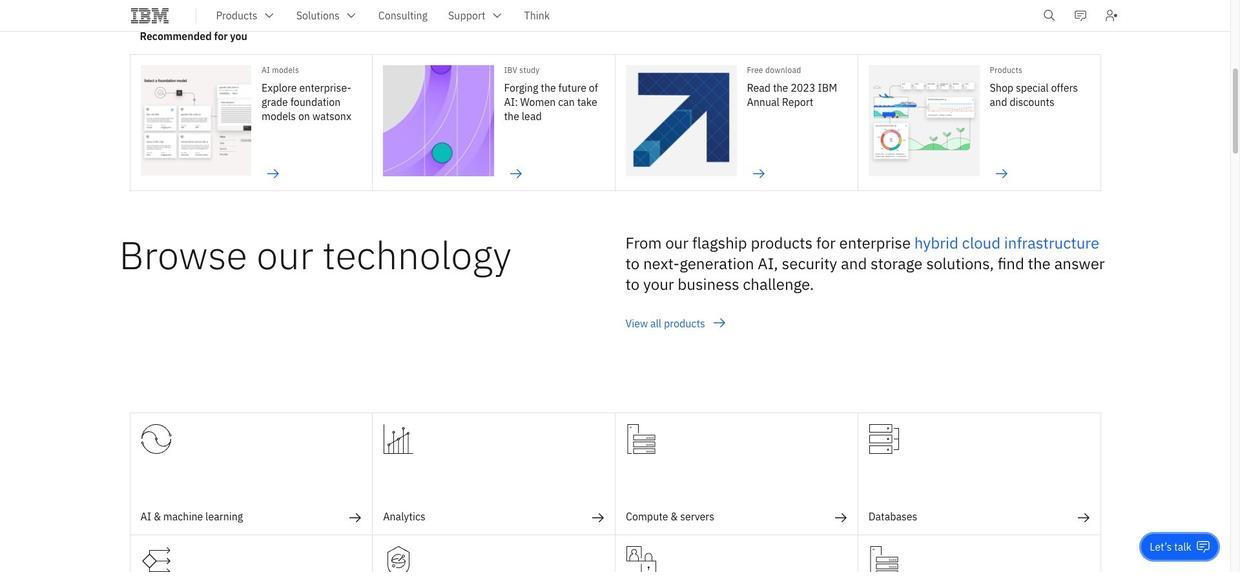 Task type: locate. For each thing, give the bounding box(es) containing it.
let's talk element
[[1151, 540, 1192, 555]]



